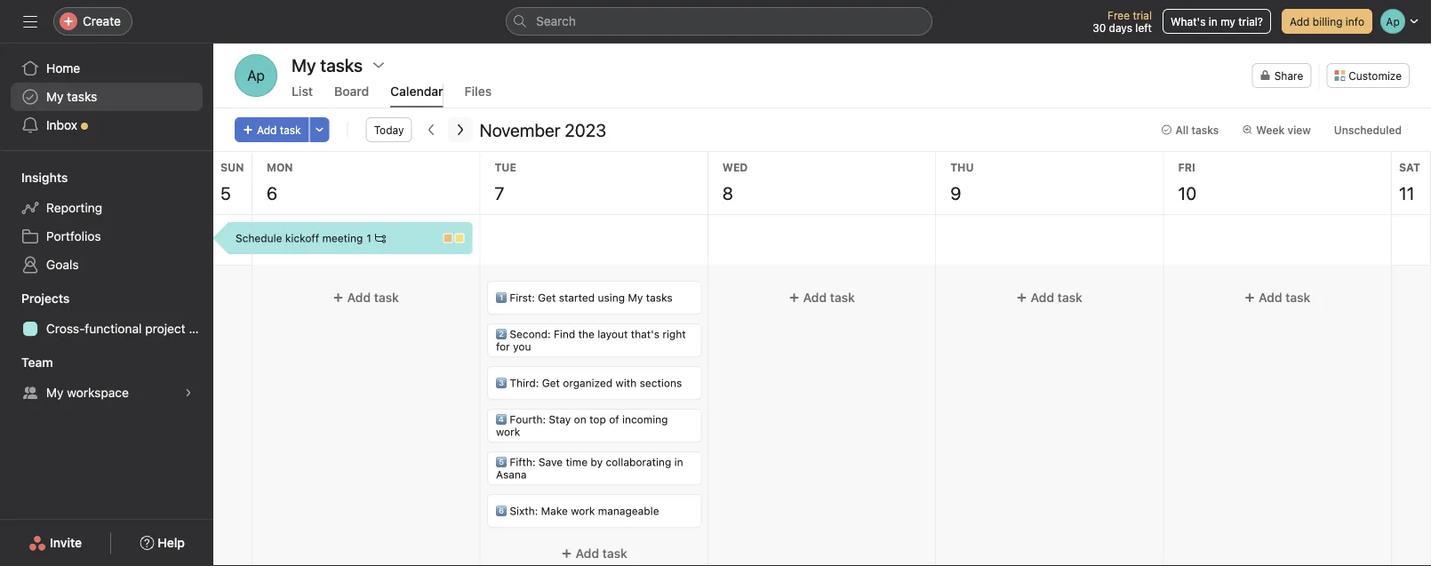 Task type: describe. For each thing, give the bounding box(es) containing it.
help
[[158, 536, 185, 550]]

what's
[[1171, 15, 1206, 28]]

10
[[1179, 182, 1197, 203]]

inbox
[[46, 118, 77, 132]]

cross-functional project plan
[[46, 321, 213, 336]]

tasks for my tasks
[[67, 89, 97, 104]]

home
[[46, 61, 80, 76]]

projects
[[21, 291, 70, 306]]

the
[[578, 328, 594, 341]]

schedule kickoff meeting
[[236, 232, 363, 245]]

2023
[[565, 119, 606, 140]]

7
[[495, 182, 504, 203]]

calendar
[[390, 84, 443, 99]]

tasks for all tasks
[[1192, 124, 1219, 136]]

my for my tasks
[[46, 89, 64, 104]]

share
[[1275, 69, 1304, 82]]

6️⃣
[[496, 505, 506, 517]]

ap button
[[235, 54, 277, 97]]

home link
[[11, 54, 203, 83]]

fri
[[1179, 161, 1196, 173]]

4️⃣
[[496, 413, 506, 426]]

1
[[367, 232, 372, 245]]

11
[[1399, 182, 1415, 203]]

sun
[[221, 161, 244, 173]]

days
[[1109, 21, 1133, 34]]

hide sidebar image
[[23, 14, 37, 28]]

week
[[1257, 124, 1285, 136]]

invite
[[50, 536, 82, 550]]

trial?
[[1239, 15, 1263, 28]]

schedule
[[236, 232, 282, 245]]

functional
[[85, 321, 142, 336]]

left
[[1136, 21, 1152, 34]]

get for organized
[[542, 377, 560, 389]]

week view
[[1257, 124, 1311, 136]]

my tasks
[[46, 89, 97, 104]]

my for my workspace
[[46, 385, 64, 400]]

ap
[[247, 67, 265, 84]]

view
[[1288, 124, 1311, 136]]

wed 8
[[723, 161, 748, 203]]

search
[[536, 14, 576, 28]]

get for started
[[538, 292, 555, 304]]

projects element
[[0, 283, 213, 347]]

all
[[1176, 124, 1189, 136]]

files link
[[465, 84, 492, 108]]

1 vertical spatial work
[[570, 505, 595, 517]]

sun 5
[[221, 161, 244, 203]]

of
[[609, 413, 619, 426]]

reporting link
[[11, 194, 203, 222]]

goals
[[46, 257, 79, 272]]

tue
[[495, 161, 517, 173]]

mon 6
[[267, 161, 293, 203]]

3️⃣
[[496, 377, 506, 389]]

my workspace
[[46, 385, 129, 400]]

next week image
[[453, 123, 467, 137]]

search list box
[[506, 7, 933, 36]]

today
[[374, 124, 404, 136]]

in inside button
[[1209, 15, 1218, 28]]

fri 10
[[1179, 161, 1197, 203]]

thu 9
[[951, 161, 974, 203]]

my tasks
[[292, 54, 363, 75]]

what's in my trial? button
[[1163, 9, 1271, 34]]

add billing info button
[[1282, 9, 1373, 34]]

show options image
[[372, 58, 386, 72]]

customize button
[[1327, 63, 1410, 88]]

create button
[[53, 7, 132, 36]]

search button
[[506, 7, 933, 36]]

9
[[951, 182, 961, 203]]

time
[[565, 456, 587, 469]]

2️⃣ second: find the layout that's right for you
[[496, 328, 686, 353]]

add inside button
[[1290, 15, 1310, 28]]

board
[[334, 84, 369, 99]]

goals link
[[11, 251, 203, 279]]

1 horizontal spatial tasks
[[646, 292, 672, 304]]

by
[[590, 456, 602, 469]]

using
[[597, 292, 625, 304]]

stay
[[548, 413, 571, 426]]

cross-functional project plan link
[[11, 315, 213, 343]]

team button
[[0, 354, 53, 372]]

free
[[1108, 9, 1130, 21]]



Task type: locate. For each thing, give the bounding box(es) containing it.
you
[[513, 341, 531, 353]]

inbox link
[[11, 111, 203, 140]]

1 vertical spatial my
[[628, 292, 643, 304]]

sections
[[639, 377, 682, 389]]

incoming
[[622, 413, 668, 426]]

my
[[1221, 15, 1236, 28]]

my down team
[[46, 385, 64, 400]]

that's
[[631, 328, 659, 341]]

thu
[[951, 161, 974, 173]]

1️⃣
[[496, 292, 506, 304]]

unscheduled
[[1334, 124, 1402, 136]]

today button
[[366, 117, 412, 142]]

my inside global element
[[46, 89, 64, 104]]

top
[[589, 413, 606, 426]]

teams element
[[0, 347, 213, 411]]

cross-
[[46, 321, 85, 336]]

2 horizontal spatial tasks
[[1192, 124, 1219, 136]]

workspace
[[67, 385, 129, 400]]

in right collaborating
[[674, 456, 683, 469]]

what's in my trial?
[[1171, 15, 1263, 28]]

my workspace link
[[11, 379, 203, 407]]

sat
[[1399, 161, 1421, 173]]

portfolios link
[[11, 222, 203, 251]]

mon
[[267, 161, 293, 173]]

previous week image
[[424, 123, 439, 137]]

project
[[145, 321, 186, 336]]

0 vertical spatial my
[[46, 89, 64, 104]]

first:
[[509, 292, 535, 304]]

tasks down home
[[67, 89, 97, 104]]

tasks right all
[[1192, 124, 1219, 136]]

sixth:
[[509, 505, 538, 517]]

work right make
[[570, 505, 595, 517]]

asana
[[496, 469, 526, 481]]

5️⃣ fifth: save time by collaborating in asana
[[496, 456, 683, 481]]

right
[[662, 328, 686, 341]]

1 horizontal spatial in
[[1209, 15, 1218, 28]]

0 horizontal spatial in
[[674, 456, 683, 469]]

calendar link
[[390, 84, 443, 108]]

layout
[[597, 328, 628, 341]]

kickoff
[[285, 232, 319, 245]]

0 vertical spatial in
[[1209, 15, 1218, 28]]

tue 7
[[495, 161, 517, 203]]

started
[[558, 292, 594, 304]]

team
[[21, 355, 53, 370]]

get right third:
[[542, 377, 560, 389]]

work
[[496, 426, 520, 438], [570, 505, 595, 517]]

8
[[723, 182, 733, 203]]

reporting
[[46, 200, 102, 215]]

tasks up that's
[[646, 292, 672, 304]]

third:
[[509, 377, 539, 389]]

trial
[[1133, 9, 1152, 21]]

for
[[496, 341, 510, 353]]

3️⃣ third: get organized with sections
[[496, 377, 682, 389]]

find
[[553, 328, 575, 341]]

list link
[[292, 84, 313, 108]]

my tasks link
[[11, 83, 203, 111]]

0 vertical spatial work
[[496, 426, 520, 438]]

november 2023
[[480, 119, 606, 140]]

create
[[83, 14, 121, 28]]

customize
[[1349, 69, 1402, 82]]

2 vertical spatial tasks
[[646, 292, 672, 304]]

with
[[615, 377, 636, 389]]

add billing info
[[1290, 15, 1365, 28]]

manageable
[[598, 505, 659, 517]]

projects button
[[0, 290, 70, 308]]

leftcount image
[[375, 233, 386, 244]]

6
[[267, 182, 278, 203]]

in inside 5️⃣ fifth: save time by collaborating in asana
[[674, 456, 683, 469]]

collaborating
[[605, 456, 671, 469]]

add task
[[257, 124, 301, 136], [347, 290, 399, 305], [803, 290, 855, 305], [1031, 290, 1083, 305], [1259, 290, 1311, 305], [575, 546, 627, 561]]

insights button
[[0, 169, 68, 187]]

1 vertical spatial get
[[542, 377, 560, 389]]

plan
[[189, 321, 213, 336]]

insights element
[[0, 162, 213, 283]]

2 vertical spatial my
[[46, 385, 64, 400]]

organized
[[563, 377, 612, 389]]

all tasks
[[1176, 124, 1219, 136]]

0 vertical spatial tasks
[[67, 89, 97, 104]]

fourth:
[[509, 413, 545, 426]]

1️⃣ first: get started using my tasks
[[496, 292, 672, 304]]

work up 5️⃣
[[496, 426, 520, 438]]

tasks inside global element
[[67, 89, 97, 104]]

all tasks button
[[1154, 117, 1227, 142]]

6️⃣ sixth: make work manageable
[[496, 505, 659, 517]]

1 horizontal spatial work
[[570, 505, 595, 517]]

save
[[538, 456, 562, 469]]

global element
[[0, 44, 213, 150]]

0 horizontal spatial work
[[496, 426, 520, 438]]

see details, my workspace image
[[183, 388, 194, 398]]

add task button
[[235, 117, 309, 142], [260, 282, 472, 314], [716, 282, 928, 314], [944, 282, 1156, 314], [1172, 282, 1384, 314], [488, 538, 700, 566]]

fifth:
[[509, 456, 535, 469]]

0 vertical spatial get
[[538, 292, 555, 304]]

list
[[292, 84, 313, 99]]

0 horizontal spatial tasks
[[67, 89, 97, 104]]

add
[[1290, 15, 1310, 28], [257, 124, 277, 136], [347, 290, 371, 305], [803, 290, 827, 305], [1031, 290, 1055, 305], [1259, 290, 1283, 305], [575, 546, 599, 561]]

my up the inbox
[[46, 89, 64, 104]]

insights
[[21, 170, 68, 185]]

5
[[221, 182, 231, 203]]

1 vertical spatial in
[[674, 456, 683, 469]]

1 vertical spatial tasks
[[1192, 124, 1219, 136]]

my right using
[[628, 292, 643, 304]]

sat 11
[[1399, 161, 1421, 203]]

my inside teams element
[[46, 385, 64, 400]]

in left my
[[1209, 15, 1218, 28]]

get
[[538, 292, 555, 304], [542, 377, 560, 389]]

get right first:
[[538, 292, 555, 304]]

work inside 4️⃣ fourth: stay on top of incoming work
[[496, 426, 520, 438]]

more actions image
[[314, 124, 325, 135]]

tasks inside dropdown button
[[1192, 124, 1219, 136]]

task
[[280, 124, 301, 136], [374, 290, 399, 305], [830, 290, 855, 305], [1058, 290, 1083, 305], [1286, 290, 1311, 305], [602, 546, 627, 561]]

info
[[1346, 15, 1365, 28]]

unscheduled button
[[1326, 117, 1410, 142]]

files
[[465, 84, 492, 99]]



Task type: vqa. For each thing, say whether or not it's contained in the screenshot.
the "the"
yes



